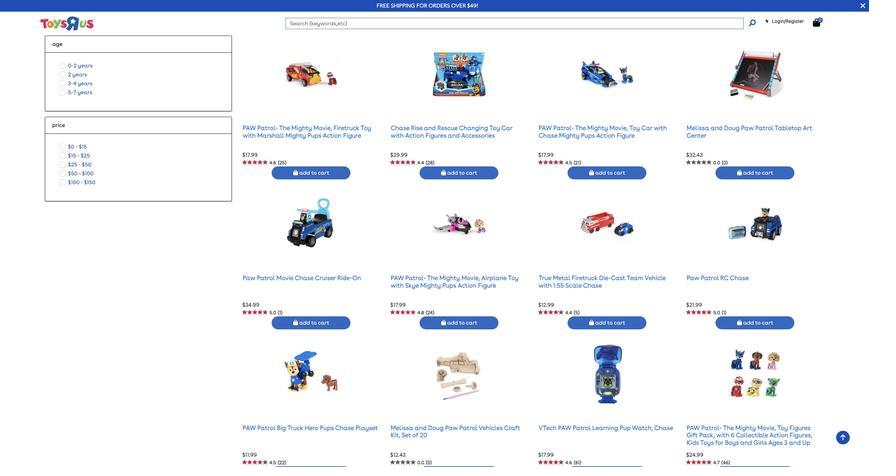 Task type: locate. For each thing, give the bounding box(es) containing it.
- down the '$15 - $25'
[[79, 161, 81, 168]]

toy inside paw patrol- the mighty movie, toy car with chase mighty pups action figure
[[630, 124, 641, 132]]

shopping bag image inside 0 link
[[814, 19, 821, 27]]

1 vertical spatial 4.4
[[566, 310, 573, 316]]

paw inside melissa and doug paw patrol vehicles craft kit, set of 20
[[446, 425, 458, 432]]

age element
[[52, 40, 225, 48]]

over
[[452, 2, 466, 9]]

4.7 for 4.7 (46)
[[714, 460, 720, 466]]

$15 down $0 - $15 button
[[68, 152, 76, 159]]

on
[[353, 275, 361, 282]]

patrol- inside paw patrol- the mighty movie, firetruck toy with marshall mighty pups action figure
[[258, 124, 278, 132]]

with inside chase rise and rescue changing toy car with action figures and accessories
[[391, 132, 404, 139]]

4.4 left (5)
[[566, 310, 573, 316]]

0 horizontal spatial 4.8
[[270, 10, 276, 15]]

chase inside chase rise and rescue changing toy car with action figures and accessories
[[391, 124, 410, 132]]

4.4 for action
[[418, 160, 425, 166]]

$100 up $150
[[82, 170, 94, 177]]

figures down rescue
[[426, 132, 447, 139]]

0 vertical spatial melissa
[[687, 124, 710, 132]]

paw patrol rc chase link
[[687, 275, 750, 282]]

0 vertical spatial 4.4
[[418, 160, 425, 166]]

chase
[[391, 124, 410, 132], [539, 132, 558, 139], [295, 275, 314, 282], [731, 275, 750, 282], [584, 282, 603, 289], [336, 425, 354, 432], [655, 425, 674, 432]]

years down the 3-4 years
[[78, 89, 92, 96]]

figure inside paw patrol- the mighty movie, firetruck toy with marshall mighty pups action figure
[[344, 132, 362, 139]]

paw patrol movie chase cruiser ride-on link
[[243, 275, 361, 282]]

chase rise and rescue changing toy car with action figures and accessories image
[[431, 40, 488, 109]]

2 years button
[[57, 70, 89, 79]]

1 vertical spatial $100
[[68, 179, 80, 186]]

the for chase
[[576, 124, 586, 132]]

with for paw patrol- the mighty movie, airplane toy with skye mighty pups action figure
[[391, 282, 404, 289]]

1 horizontal spatial 5.0
[[714, 310, 721, 316]]

4.6 left (61)
[[566, 460, 573, 466]]

team
[[627, 275, 644, 282]]

$15 up the '$15 - $25'
[[79, 144, 87, 150]]

1 horizontal spatial figures
[[790, 425, 811, 432]]

shopping bag image for true metal firetruck die-cast team vehicle with 1:55 scale chase
[[590, 320, 595, 326]]

action inside 'paw patrol- the mighty movie, airplane toy with skye mighty pups action figure'
[[458, 282, 477, 289]]

melissa and doug paw patrol vehicles craft kit, set of 20 image
[[431, 340, 488, 409]]

paw patrol big truck hero pups chase playset image
[[283, 340, 340, 409]]

5.0 (1) for rc
[[714, 310, 727, 316]]

1 horizontal spatial 4.7
[[714, 460, 720, 466]]

pups inside paw patrol- the mighty movie, firetruck toy with marshall mighty pups action figure
[[308, 132, 322, 139]]

the inside paw patrol- the mighty movie, firetruck toy with marshall mighty pups action figure
[[279, 124, 290, 132]]

4.4
[[418, 160, 425, 166], [566, 310, 573, 316]]

(25)
[[278, 160, 287, 166]]

with inside true metal firetruck die-cast team vehicle with 1:55 scale chase
[[539, 282, 552, 289]]

2 5.0 from the left
[[714, 310, 721, 316]]

1 vertical spatial $50
[[68, 170, 78, 177]]

melissa up set
[[391, 425, 414, 432]]

1 horizontal spatial (21)
[[426, 10, 434, 15]]

add
[[300, 20, 310, 26], [448, 20, 458, 26], [596, 20, 607, 26], [744, 20, 755, 26], [300, 170, 310, 176], [448, 170, 458, 176], [596, 170, 607, 176], [744, 170, 755, 176], [300, 320, 310, 327], [448, 320, 458, 327], [596, 320, 607, 327], [744, 320, 755, 327]]

paw patrol- the mighty movie, toy car with chase mighty pups action figure image
[[580, 40, 636, 109]]

0 horizontal spatial figures
[[426, 132, 447, 139]]

0 vertical spatial firetruck
[[334, 124, 360, 132]]

1 vertical spatial (0)
[[723, 160, 728, 166]]

car inside paw patrol- the mighty movie, toy car with chase mighty pups action figure
[[642, 124, 653, 132]]

3
[[785, 440, 788, 447]]

patrol- inside 'paw patrol- the mighty movie, airplane toy with skye mighty pups action figure'
[[406, 275, 426, 282]]

pups
[[308, 132, 322, 139], [582, 132, 595, 139], [443, 282, 457, 289], [320, 425, 334, 432]]

price element
[[52, 121, 225, 129]]

$50
[[82, 161, 92, 168], [68, 170, 78, 177]]

0 horizontal spatial doug
[[429, 425, 444, 432]]

with inside paw patrol- the mighty movie, toy car with chase mighty pups action figure
[[655, 124, 668, 132]]

$17.99 for chase
[[539, 152, 554, 158]]

4.4 (28)
[[418, 160, 435, 166]]

1 vertical spatial 4.8
[[418, 310, 425, 316]]

accessories
[[462, 132, 496, 139]]

1 vertical spatial 4.6
[[270, 160, 277, 166]]

- down $25 - $50
[[79, 170, 81, 177]]

(46)
[[722, 460, 731, 466]]

1 vertical spatial figures
[[790, 425, 811, 432]]

paw patrol- the mighty movie, firetruck toy with marshall mighty pups action figure image
[[283, 40, 340, 109]]

1 vertical spatial 4.5
[[270, 460, 276, 466]]

0 horizontal spatial $100
[[68, 179, 80, 186]]

$25 inside button
[[81, 152, 90, 159]]

paw inside melissa and doug paw patrol tabletop art center
[[742, 124, 754, 132]]

0 horizontal spatial $15
[[68, 152, 76, 159]]

1 vertical spatial &
[[141, 26, 144, 32]]

car
[[502, 124, 513, 132], [642, 124, 653, 132]]

with inside 'paw patrol- the mighty movie, airplane toy with skye mighty pups action figure'
[[391, 282, 404, 289]]

patrol- for marshall
[[258, 124, 278, 132]]

0 vertical spatial $15
[[79, 144, 87, 150]]

melissa inside melissa and doug paw patrol vehicles craft kit, set of 20
[[391, 425, 414, 432]]

toys r us image
[[40, 16, 95, 31]]

doug inside melissa and doug paw patrol tabletop art center
[[725, 124, 740, 132]]

- for $50
[[79, 170, 81, 177]]

4.8 for 4.8 (24)
[[418, 310, 425, 316]]

$100
[[82, 170, 94, 177], [68, 179, 80, 186]]

0 vertical spatial $50
[[82, 161, 92, 168]]

chase rise and rescue changing toy car with action figures and accessories link
[[391, 124, 513, 139]]

- right "$0"
[[76, 144, 78, 150]]

5.0 (1) for movie
[[270, 310, 283, 316]]

action for paw patrol- the mighty movie, airplane toy with skye mighty pups action figure
[[458, 282, 477, 289]]

$50 up $50 - $100
[[82, 161, 92, 168]]

0 horizontal spatial (1)
[[278, 310, 283, 316]]

2 vertical spatial (0)
[[426, 460, 432, 466]]

1 car from the left
[[502, 124, 513, 132]]

$0 - $15
[[68, 144, 87, 150]]

1 horizontal spatial $25
[[81, 152, 90, 159]]

metal
[[553, 275, 571, 282]]

paw for paw patrol- the mighty movie, toy car with chase mighty pups action figure
[[539, 124, 552, 132]]

0 horizontal spatial melissa
[[391, 425, 414, 432]]

1 horizontal spatial figure
[[479, 282, 497, 289]]

0 horizontal spatial car
[[502, 124, 513, 132]]

None search field
[[286, 18, 756, 29]]

1 horizontal spatial 4.8
[[418, 310, 425, 316]]

0 horizontal spatial (21)
[[278, 10, 285, 15]]

the inside paw patrol- the mighty movie, toy car with chase mighty pups action figure
[[576, 124, 586, 132]]

0 vertical spatial &
[[84, 17, 88, 23]]

free
[[377, 2, 390, 9]]

the inside paw patrol- the mighty movie, toy figures gift pack, with 6 collectible action figures, kids toys for boys and girls ages 3 and up
[[724, 425, 735, 432]]

4.7 left (46)
[[714, 460, 720, 466]]

learning
[[593, 425, 619, 432]]

the inside 'paw patrol- the mighty movie, airplane toy with skye mighty pups action figure'
[[428, 275, 438, 282]]

4.6 down for
[[418, 10, 425, 15]]

paw patrol movie chase cruiser ride-on
[[243, 275, 361, 282]]

toys
[[128, 26, 139, 32]]

with for paw patrol- the mighty movie, toy car with chase mighty pups action figure
[[655, 124, 668, 132]]

1 horizontal spatial $15
[[79, 144, 87, 150]]

mighty inside paw patrol- the mighty movie, toy figures gift pack, with 6 collectible action figures, kids toys for boys and girls ages 3 and up
[[736, 425, 757, 432]]

1 (1) from the left
[[278, 310, 283, 316]]

free shipping for orders over $49! link
[[377, 2, 479, 9]]

& down books
[[84, 17, 88, 23]]

login/register
[[773, 18, 805, 24]]

$17.99 for skye
[[391, 302, 406, 309]]

1 horizontal spatial car
[[642, 124, 653, 132]]

1 vertical spatial firetruck
[[572, 275, 598, 282]]

0 vertical spatial 4.5
[[566, 160, 573, 166]]

0 horizontal spatial 4.4
[[418, 160, 425, 166]]

1 horizontal spatial 4.4
[[566, 310, 573, 316]]

years up 5-7 years
[[78, 80, 93, 87]]

1 vertical spatial $15
[[68, 152, 76, 159]]

firetruck inside true metal firetruck die-cast team vehicle with 1:55 scale chase
[[572, 275, 598, 282]]

toy inside chase rise and rescue changing toy car with action figures and accessories
[[490, 124, 500, 132]]

rc
[[721, 275, 729, 282]]

$25 down "$15 - $25" button
[[68, 161, 77, 168]]

1 vertical spatial 0.0 (0)
[[714, 160, 728, 166]]

4.7 (46)
[[714, 460, 731, 466]]

1 vertical spatial 2
[[68, 71, 71, 78]]

movie, inside paw patrol- the mighty movie, firetruck toy with marshall mighty pups action figure
[[314, 124, 332, 132]]

toys
[[701, 440, 715, 447]]

toy inside paw patrol- the mighty movie, toy figures gift pack, with 6 collectible action figures, kids toys for boys and girls ages 3 and up
[[778, 425, 789, 432]]

0 horizontal spatial 4.5
[[270, 460, 276, 466]]

$15 inside button
[[79, 144, 87, 150]]

1 horizontal spatial doug
[[725, 124, 740, 132]]

chase rise and rescue changing toy car with action figures and accessories
[[391, 124, 513, 139]]

patrol inside melissa and doug paw patrol tabletop art center
[[756, 124, 774, 132]]

patrol left vehicles
[[460, 425, 478, 432]]

doug inside melissa and doug paw patrol vehicles craft kit, set of 20
[[429, 425, 444, 432]]

paw patrol- the mighty movie, airplane toy with skye mighty pups action figure link
[[391, 275, 519, 289]]

0 vertical spatial figures
[[426, 132, 447, 139]]

paw
[[742, 124, 754, 132], [243, 275, 256, 282], [687, 275, 700, 282], [446, 425, 458, 432]]

melissa inside melissa and doug paw patrol tabletop art center
[[687, 124, 710, 132]]

0 horizontal spatial firetruck
[[334, 124, 360, 132]]

lights
[[68, 17, 83, 23]]

- left $150
[[81, 179, 83, 186]]

figure inside 'paw patrol- the mighty movie, airplane toy with skye mighty pups action figure'
[[479, 282, 497, 289]]

action inside paw patrol- the mighty movie, firetruck toy with marshall mighty pups action figure
[[323, 132, 342, 139]]

scale
[[566, 282, 582, 289]]

shopping bag image
[[442, 20, 446, 26], [590, 20, 595, 26], [294, 170, 298, 176], [590, 170, 595, 176], [294, 320, 298, 326], [590, 320, 595, 326], [738, 320, 743, 326]]

vehicles
[[479, 425, 503, 432]]

1 horizontal spatial (1)
[[723, 310, 727, 316]]

4.6 for paw patrol- the mighty movie, firetruck toy with marshall mighty pups action figure
[[270, 160, 277, 166]]

cart
[[318, 20, 330, 26], [466, 20, 478, 26], [615, 20, 626, 26], [763, 20, 774, 26], [318, 170, 330, 176], [466, 170, 478, 176], [615, 170, 626, 176], [763, 170, 774, 176], [318, 320, 330, 327], [466, 320, 478, 327], [615, 320, 626, 327], [763, 320, 774, 327]]

0 vertical spatial 4.7
[[566, 10, 572, 15]]

$25 up $25 - $50
[[81, 152, 90, 159]]

educational
[[95, 26, 127, 32]]

firetruck inside paw patrol- the mighty movie, firetruck toy with marshall mighty pups action figure
[[334, 124, 360, 132]]

0 vertical spatial doug
[[725, 124, 740, 132]]

0-2 years
[[68, 62, 93, 69]]

0 vertical spatial 0.0 (0)
[[714, 10, 728, 15]]

$17.99 for marshall
[[243, 152, 258, 158]]

5.0
[[270, 310, 276, 316], [714, 310, 721, 316]]

with inside paw patrol- the mighty movie, firetruck toy with marshall mighty pups action figure
[[243, 132, 256, 139]]

- inside button
[[77, 152, 79, 159]]

paw inside 'paw patrol- the mighty movie, airplane toy with skye mighty pups action figure'
[[391, 275, 404, 282]]

0 horizontal spatial 5.0 (1)
[[270, 310, 283, 316]]

years up the 3-4 years
[[72, 71, 87, 78]]

car for paw patrol- the mighty movie, toy car with chase mighty pups action figure
[[642, 124, 653, 132]]

2 horizontal spatial 4.6
[[566, 460, 573, 466]]

2 vertical spatial 0.0
[[418, 460, 425, 466]]

2 5.0 (1) from the left
[[714, 310, 727, 316]]

- for $100
[[81, 179, 83, 186]]

action inside paw patrol- the mighty movie, toy car with chase mighty pups action figure
[[597, 132, 616, 139]]

- for $15
[[77, 152, 79, 159]]

patrol left movie
[[257, 275, 275, 282]]

true metal firetruck die-cast team vehicle with 1:55 scale chase image
[[580, 190, 636, 259]]

1 vertical spatial $25
[[68, 161, 77, 168]]

0 vertical spatial $25
[[81, 152, 90, 159]]

shopping bag image for paw patrol- the mighty movie, firetruck toy with marshall mighty pups action figure
[[294, 170, 298, 176]]

paw patrol- the mighty movie, airplane toy with skye mighty pups action figure image
[[431, 190, 488, 259]]

2 horizontal spatial figure
[[617, 132, 635, 139]]

0 vertical spatial 2
[[74, 62, 77, 69]]

4.7 left (23)
[[566, 10, 572, 15]]

4.5
[[566, 160, 573, 166], [270, 460, 276, 466]]

orders
[[429, 2, 450, 9]]

0 horizontal spatial figure
[[344, 132, 362, 139]]

0 vertical spatial 0.0
[[714, 10, 721, 15]]

0.0
[[714, 10, 721, 15], [714, 160, 721, 166], [418, 460, 425, 466]]

1 horizontal spatial firetruck
[[572, 275, 598, 282]]

- down $0 - $15 at the left of page
[[77, 152, 79, 159]]

figure inside paw patrol- the mighty movie, toy car with chase mighty pups action figure
[[617, 132, 635, 139]]

$15 - $25
[[68, 152, 90, 159]]

paw inside paw patrol- the mighty movie, firetruck toy with marshall mighty pups action figure
[[243, 124, 256, 132]]

4.6 for vtech paw patrol learning pup watch, chase
[[566, 460, 573, 466]]

ride-
[[338, 275, 353, 282]]

paw for paw patrol- the mighty movie, airplane toy with skye mighty pups action figure
[[391, 275, 404, 282]]

0 horizontal spatial 5.0
[[270, 310, 276, 316]]

movie, for paw patrol- the mighty movie, airplane toy with skye mighty pups action figure
[[462, 275, 480, 282]]

center
[[687, 132, 707, 139]]

2 car from the left
[[642, 124, 653, 132]]

close button image
[[861, 2, 866, 10]]

0 vertical spatial 4.8
[[270, 10, 276, 15]]

1 horizontal spatial melissa
[[687, 124, 710, 132]]

paw inside paw patrol- the mighty movie, toy figures gift pack, with 6 collectible action figures, kids toys for boys and girls ages 3 and up
[[687, 425, 700, 432]]

1 horizontal spatial 5.0 (1)
[[714, 310, 727, 316]]

1 vertical spatial 0.0
[[714, 160, 721, 166]]

(1) for movie
[[278, 310, 283, 316]]

movie, inside 'paw patrol- the mighty movie, airplane toy with skye mighty pups action figure'
[[462, 275, 480, 282]]

4.6 (25)
[[270, 160, 287, 166]]

0 horizontal spatial 4.6
[[270, 160, 277, 166]]

$24.99
[[687, 452, 704, 459]]

patrol left big
[[258, 425, 276, 432]]

1 5.0 from the left
[[270, 310, 276, 316]]

patrol left tabletop
[[756, 124, 774, 132]]

pups inside 'paw patrol- the mighty movie, airplane toy with skye mighty pups action figure'
[[443, 282, 457, 289]]

figures
[[426, 132, 447, 139], [790, 425, 811, 432]]

patrol- for pack,
[[702, 425, 723, 432]]

movie, inside paw patrol- the mighty movie, toy figures gift pack, with 6 collectible action figures, kids toys for boys and girls ages 3 and up
[[758, 425, 777, 432]]

0 vertical spatial $100
[[82, 170, 94, 177]]

2 vertical spatial 0.0 (0)
[[418, 460, 432, 466]]

& right toys
[[141, 26, 144, 32]]

figures up figures,
[[790, 425, 811, 432]]

figures inside paw patrol- the mighty movie, toy figures gift pack, with 6 collectible action figures, kids toys for boys and girls ages 3 and up
[[790, 425, 811, 432]]

melissa up center
[[687, 124, 710, 132]]

4.5 (22)
[[270, 460, 286, 466]]

airplane
[[482, 275, 507, 282]]

vtech
[[539, 425, 557, 432]]

1 5.0 (1) from the left
[[270, 310, 283, 316]]

4
[[73, 80, 77, 87]]

0 horizontal spatial $50
[[68, 170, 78, 177]]

4.4 left the (28)
[[418, 160, 425, 166]]

shopping bag image
[[814, 19, 821, 27], [294, 20, 298, 26], [738, 20, 743, 26], [442, 170, 446, 176], [738, 170, 743, 176], [442, 320, 446, 326]]

car inside chase rise and rescue changing toy car with action figures and accessories
[[502, 124, 513, 132]]

years up 2 years
[[78, 62, 93, 69]]

paw
[[243, 124, 256, 132], [539, 124, 552, 132], [391, 275, 404, 282], [243, 425, 256, 432], [559, 425, 572, 432], [687, 425, 700, 432]]

age
[[52, 41, 62, 47]]

(21) for 4.6 (21)
[[426, 10, 434, 15]]

melissa and doug paw patrol vehicles craft kit, set of 20
[[391, 425, 521, 439]]

2 (1) from the left
[[723, 310, 727, 316]]

2 up 2 years
[[74, 62, 77, 69]]

melissa for kit,
[[391, 425, 414, 432]]

5.0 (1)
[[270, 310, 283, 316], [714, 310, 727, 316]]

1 horizontal spatial 4.5
[[566, 160, 573, 166]]

(0) for melissa and doug paw patrol vehicles craft kit, set of 20
[[426, 460, 432, 466]]

$17.99
[[243, 152, 258, 158], [539, 152, 554, 158], [391, 302, 406, 309], [539, 452, 554, 459]]

tabletop
[[775, 124, 802, 132]]

paw patrol rc chase
[[687, 275, 750, 282]]

0 horizontal spatial $25
[[68, 161, 77, 168]]

20
[[420, 432, 428, 439]]

chase inside true metal firetruck die-cast team vehicle with 1:55 scale chase
[[584, 282, 603, 289]]

0 vertical spatial 4.6
[[418, 10, 425, 15]]

art
[[804, 124, 813, 132]]

(0)
[[723, 10, 728, 15], [723, 160, 728, 166], [426, 460, 432, 466]]

&
[[84, 17, 88, 23], [141, 26, 144, 32]]

with
[[655, 124, 668, 132], [243, 132, 256, 139], [391, 132, 404, 139], [391, 282, 404, 289], [539, 282, 552, 289], [717, 432, 730, 439]]

$32.43
[[687, 152, 704, 158]]

0 horizontal spatial 2
[[68, 71, 71, 78]]

0 horizontal spatial 4.7
[[566, 10, 572, 15]]

2 up 3-
[[68, 71, 71, 78]]

$25 - $50 button
[[57, 160, 94, 169]]

doug for kit,
[[429, 425, 444, 432]]

2 horizontal spatial (21)
[[574, 160, 582, 166]]

patrol- inside paw patrol- the mighty movie, toy figures gift pack, with 6 collectible action figures, kids toys for boys and girls ages 3 and up
[[702, 425, 723, 432]]

1 horizontal spatial $50
[[82, 161, 92, 168]]

paw patrol- the mighty movie, toy car with chase mighty pups action figure
[[539, 124, 668, 139]]

$100 down $50 - $100 button at the left top of the page
[[68, 179, 80, 186]]

with for paw patrol- the mighty movie, firetruck toy with marshall mighty pups action figure
[[243, 132, 256, 139]]

die-
[[600, 275, 612, 282]]

movie, inside paw patrol- the mighty movie, toy car with chase mighty pups action figure
[[610, 124, 629, 132]]

paw inside paw patrol- the mighty movie, toy car with chase mighty pups action figure
[[539, 124, 552, 132]]

patrol- inside paw patrol- the mighty movie, toy car with chase mighty pups action figure
[[554, 124, 574, 132]]

figure for airplane
[[479, 282, 497, 289]]

1 vertical spatial melissa
[[391, 425, 414, 432]]

pups inside paw patrol- the mighty movie, toy car with chase mighty pups action figure
[[582, 132, 595, 139]]

1 vertical spatial 4.7
[[714, 460, 720, 466]]

movie,
[[314, 124, 332, 132], [610, 124, 629, 132], [462, 275, 480, 282], [758, 425, 777, 432]]

(0) for melissa and doug paw patrol tabletop art center
[[723, 160, 728, 166]]

toy for paw patrol- the mighty movie, toy car with chase mighty pups action figure
[[630, 124, 641, 132]]

2 vertical spatial 4.6
[[566, 460, 573, 466]]

1 horizontal spatial $100
[[82, 170, 94, 177]]

add to cart button
[[272, 17, 351, 30], [420, 17, 499, 30], [568, 17, 647, 30], [716, 17, 795, 30], [272, 167, 351, 180], [420, 167, 499, 180], [568, 167, 647, 180], [716, 167, 795, 180], [272, 317, 351, 330], [420, 317, 499, 330], [568, 317, 647, 330], [716, 317, 795, 330]]

$50 down $25 - $50 button
[[68, 170, 78, 177]]

4.6 left (25)
[[270, 160, 277, 166]]

years for 2
[[78, 62, 93, 69]]

melissa and doug paw patrol vehicles craft kit, set of 20 link
[[391, 425, 521, 439]]

1 vertical spatial doug
[[429, 425, 444, 432]]



Task type: vqa. For each thing, say whether or not it's contained in the screenshot.


Task type: describe. For each thing, give the bounding box(es) containing it.
toy for paw patrol- the mighty movie, toy figures gift pack, with 6 collectible action figures, kids toys for boys and girls ages 3 and up
[[778, 425, 789, 432]]

watch,
[[633, 425, 653, 432]]

years for 4
[[78, 80, 93, 87]]

5-7 years
[[68, 89, 92, 96]]

pups for chase
[[582, 132, 595, 139]]

1 horizontal spatial 4.6
[[418, 10, 425, 15]]

paw patrol- the mighty movie, toy figures gift pack, with 6 collectible action figures, kids toys for boys and girls ages 3 and up image
[[728, 340, 784, 409]]

login/register button
[[766, 18, 805, 25]]

patrol left rc
[[702, 275, 720, 282]]

lights & projectors button
[[57, 16, 117, 25]]

preschool
[[68, 26, 93, 32]]

4.7 for 4.7 (23)
[[566, 10, 572, 15]]

4.5 for patrol
[[270, 460, 276, 466]]

with for true metal firetruck die-cast team vehicle with 1:55 scale chase
[[539, 282, 552, 289]]

lights & projectors
[[68, 17, 115, 23]]

4.6 (61)
[[566, 460, 582, 466]]

(23)
[[574, 10, 582, 15]]

0 vertical spatial (0)
[[723, 10, 728, 15]]

$12.43
[[391, 452, 406, 459]]

paw for paw patrol- the mighty movie, firetruck toy with marshall mighty pups action figure
[[243, 124, 256, 132]]

books
[[80, 8, 95, 14]]

the for skye
[[428, 275, 438, 282]]

price
[[52, 122, 65, 128]]

true metal firetruck die-cast team vehicle with 1:55 scale chase
[[539, 275, 666, 289]]

$25 inside button
[[68, 161, 77, 168]]

with inside paw patrol- the mighty movie, toy figures gift pack, with 6 collectible action figures, kids toys for boys and girls ages 3 and up
[[717, 432, 730, 439]]

3-4 years
[[68, 80, 93, 87]]

movie, for paw patrol- the mighty movie, toy car with chase mighty pups action figure
[[610, 124, 629, 132]]

$25 - $50
[[68, 161, 92, 168]]

shopping bag image for paw patrol movie chase cruiser ride-on
[[294, 320, 298, 326]]

- for $25
[[79, 161, 81, 168]]

0.0 (0) for melissa and doug paw patrol tabletop art center
[[714, 160, 728, 166]]

4.7 (23)
[[566, 10, 582, 15]]

with for chase rise and rescue changing toy car with action figures and accessories
[[391, 132, 404, 139]]

true metal firetruck die-cast team vehicle with 1:55 scale chase link
[[539, 275, 666, 289]]

$0 - $15 button
[[57, 143, 89, 151]]

true
[[539, 275, 552, 282]]

(21) for 4.8 (21)
[[278, 10, 285, 15]]

4.4 for 1:55
[[566, 310, 573, 316]]

4.8 (21)
[[270, 10, 285, 15]]

figures inside chase rise and rescue changing toy car with action figures and accessories
[[426, 132, 447, 139]]

3-4 years button
[[57, 79, 95, 88]]

paw patrol- the mighty movie, airplane toy with skye mighty pups action figure
[[391, 275, 519, 289]]

shipping
[[391, 2, 415, 9]]

kids books
[[68, 8, 95, 14]]

of
[[413, 432, 419, 439]]

1 horizontal spatial &
[[141, 26, 144, 32]]

paw patrol- the mighty movie, firetruck toy with marshall mighty pups action figure link
[[243, 124, 372, 139]]

melissa for center
[[687, 124, 710, 132]]

skye
[[406, 282, 419, 289]]

pups for marshall
[[308, 132, 322, 139]]

5.0 for movie
[[270, 310, 276, 316]]

5-7 years button
[[57, 88, 94, 97]]

movie, for paw patrol- the mighty movie, toy figures gift pack, with 6 collectible action figures, kids toys for boys and girls ages 3 and up
[[758, 425, 777, 432]]

action inside paw patrol- the mighty movie, toy figures gift pack, with 6 collectible action figures, kids toys for boys and girls ages 3 and up
[[770, 432, 789, 439]]

action for paw patrol- the mighty movie, firetruck toy with marshall mighty pups action figure
[[323, 132, 342, 139]]

preschool educational toys & activities
[[68, 26, 170, 32]]

patrol- for chase
[[554, 124, 574, 132]]

0.0 for melissa and doug paw patrol vehicles craft kit, set of 20
[[418, 460, 425, 466]]

and inside melissa and doug paw patrol tabletop art center
[[711, 124, 723, 132]]

ages
[[769, 440, 783, 447]]

4.5 for patrol-
[[566, 160, 573, 166]]

toy for chase rise and rescue changing toy car with action figures and accessories
[[490, 124, 500, 132]]

melissa and doug paw patrol tabletop art center
[[687, 124, 813, 139]]

0.0 (0) for melissa and doug paw patrol vehicles craft kit, set of 20
[[418, 460, 432, 466]]

vtech paw patrol learning pup watch, chase link
[[539, 425, 674, 432]]

(21) for 4.5 (21)
[[574, 160, 582, 166]]

paw for paw patrol- the mighty movie, toy figures gift pack, with 6 collectible action figures, kids toys for boys and girls ages 3 and up
[[687, 425, 700, 432]]

shopping bag image for paw patrol rc chase
[[738, 320, 743, 326]]

vtech paw patrol learning pup watch, chase image
[[580, 340, 636, 409]]

$150
[[84, 179, 96, 186]]

0 horizontal spatial &
[[84, 17, 88, 23]]

7
[[73, 89, 76, 96]]

4.8 for 4.8 (21)
[[270, 10, 276, 15]]

movie, for paw patrol- the mighty movie, firetruck toy with marshall mighty pups action figure
[[314, 124, 332, 132]]

pack,
[[700, 432, 715, 439]]

girls
[[754, 440, 768, 447]]

- for $0
[[76, 144, 78, 150]]

shopping bag image for paw patrol- the mighty movie, toy car with chase mighty pups action figure
[[590, 170, 595, 176]]

4.6 (21)
[[418, 10, 434, 15]]

1:55
[[554, 282, 565, 289]]

vehicle
[[645, 275, 666, 282]]

figures,
[[791, 432, 813, 439]]

for
[[716, 440, 724, 447]]

paw patrol rc chase image
[[728, 190, 784, 259]]

car for chase rise and rescue changing toy car with action figures and accessories
[[502, 124, 513, 132]]

paw patrol- the mighty movie, firetruck toy with marshall mighty pups action figure
[[243, 124, 372, 139]]

(24)
[[426, 310, 435, 316]]

the for pack,
[[724, 425, 735, 432]]

up
[[803, 440, 811, 447]]

0.0 for melissa and doug paw patrol tabletop art center
[[714, 160, 721, 166]]

big
[[277, 425, 286, 432]]

$49.99
[[391, 2, 408, 8]]

free shipping for orders over $49!
[[377, 2, 479, 9]]

pups for skye
[[443, 282, 457, 289]]

4.8 (24)
[[418, 310, 435, 316]]

$50 - $100 button
[[57, 169, 96, 178]]

6
[[731, 432, 735, 439]]

doug for center
[[725, 124, 740, 132]]

figure for firetruck
[[344, 132, 362, 139]]

$29.99
[[391, 152, 408, 158]]

(61)
[[575, 460, 582, 466]]

$50 - $100
[[68, 170, 94, 177]]

melissa and doug paw patrol tabletop art center image
[[728, 40, 784, 109]]

for
[[417, 2, 428, 9]]

hero
[[305, 425, 319, 432]]

figure for toy
[[617, 132, 635, 139]]

chase inside paw patrol- the mighty movie, toy car with chase mighty pups action figure
[[539, 132, 558, 139]]

paw patrol movie chase cruiser ride-on image
[[283, 190, 340, 259]]

years for 7
[[78, 89, 92, 96]]

4.5 (21)
[[566, 160, 582, 166]]

0-
[[68, 62, 74, 69]]

the for marshall
[[279, 124, 290, 132]]

(22)
[[278, 460, 286, 466]]

2 years
[[68, 71, 87, 78]]

playset
[[356, 425, 378, 432]]

$34.99
[[243, 302, 260, 309]]

changing
[[459, 124, 488, 132]]

kids books button
[[57, 7, 97, 16]]

5-
[[68, 89, 73, 96]]

melissa and doug paw patrol tabletop art center link
[[687, 124, 813, 139]]

0
[[820, 17, 822, 23]]

toy inside 'paw patrol- the mighty movie, airplane toy with skye mighty pups action figure'
[[509, 275, 519, 282]]

5.0 for rc
[[714, 310, 721, 316]]

(1) for rc
[[723, 310, 727, 316]]

preschool educational toys & activities button
[[57, 25, 172, 33]]

and inside melissa and doug paw patrol vehicles craft kit, set of 20
[[415, 425, 427, 432]]

0-2 years button
[[57, 61, 95, 70]]

(28)
[[426, 160, 435, 166]]

action inside chase rise and rescue changing toy car with action figures and accessories
[[406, 132, 424, 139]]

patrol- for skye
[[406, 275, 426, 282]]

$15 - $25 button
[[57, 151, 92, 160]]

kids
[[687, 440, 700, 447]]

$15 inside button
[[68, 152, 76, 159]]

1 horizontal spatial 2
[[74, 62, 77, 69]]

toy inside paw patrol- the mighty movie, firetruck toy with marshall mighty pups action figure
[[361, 124, 372, 132]]

kids
[[68, 8, 78, 14]]

Enter Keyword or Item No. search field
[[286, 18, 744, 29]]

rise
[[411, 124, 423, 132]]

patrol inside melissa and doug paw patrol vehicles craft kit, set of 20
[[460, 425, 478, 432]]

paw for paw patrol big truck hero pups chase playset
[[243, 425, 256, 432]]

4.4 (5)
[[566, 310, 580, 316]]

$0
[[68, 144, 74, 150]]

cast
[[612, 275, 626, 282]]

action for paw patrol- the mighty movie, toy car with chase mighty pups action figure
[[597, 132, 616, 139]]

$100 - $150
[[68, 179, 96, 186]]

set
[[402, 432, 411, 439]]

patrol left the learning
[[573, 425, 591, 432]]

marshall
[[258, 132, 284, 139]]

collectible
[[737, 432, 769, 439]]



